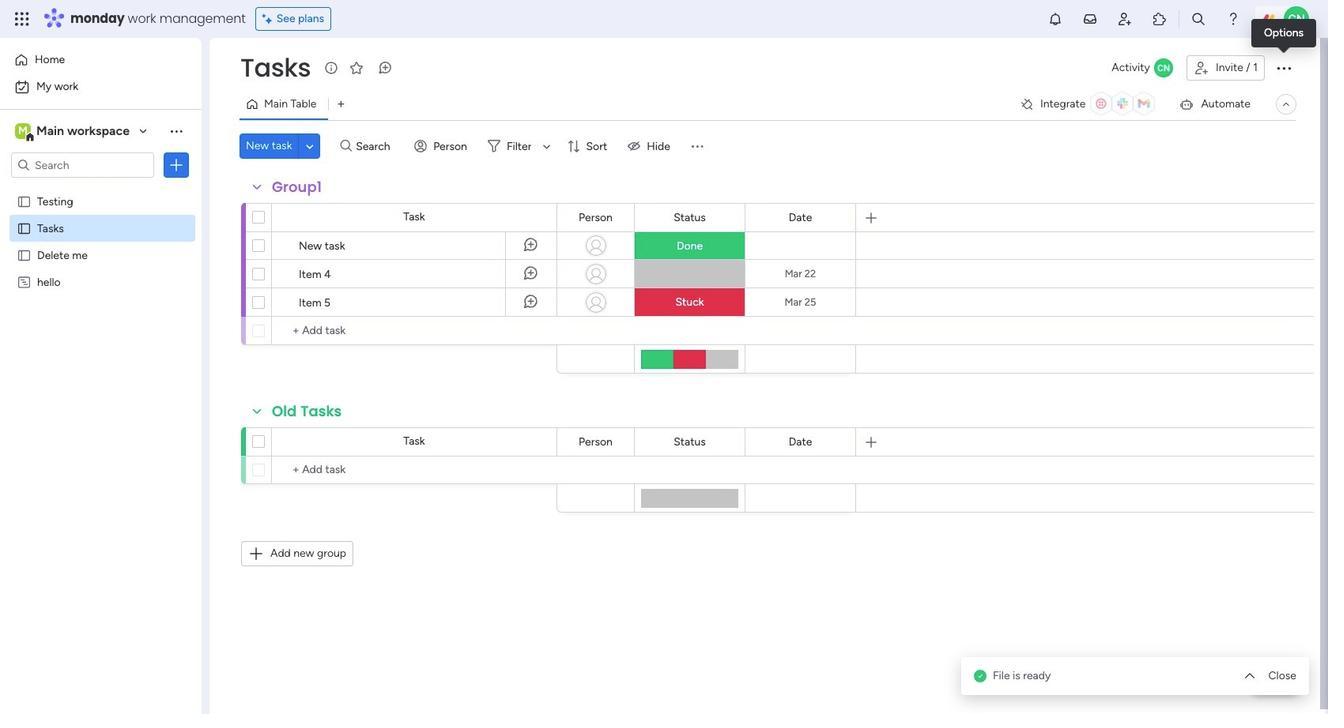 Task type: locate. For each thing, give the bounding box(es) containing it.
1 vertical spatial options image
[[168, 157, 184, 173]]

v2 search image
[[340, 137, 352, 155]]

help image
[[1226, 11, 1242, 27]]

public board image
[[17, 194, 32, 209], [17, 221, 32, 236]]

0 vertical spatial public board image
[[17, 194, 32, 209]]

+ Add task text field
[[280, 322, 550, 341], [280, 461, 550, 480]]

select product image
[[14, 11, 30, 27]]

monday marketplace image
[[1152, 11, 1168, 27]]

list box
[[0, 185, 202, 509]]

show board description image
[[322, 60, 341, 76]]

notifications image
[[1048, 11, 1064, 27]]

1 vertical spatial + add task text field
[[280, 461, 550, 480]]

0 vertical spatial + add task text field
[[280, 322, 550, 341]]

option
[[9, 47, 192, 73], [9, 74, 192, 100], [0, 187, 202, 190]]

workspace selection element
[[15, 122, 132, 142]]

2 + add task text field from the top
[[280, 461, 550, 480]]

0 horizontal spatial options image
[[168, 157, 184, 173]]

Search field
[[352, 135, 399, 157]]

1 vertical spatial public board image
[[17, 221, 32, 236]]

workspace image
[[15, 123, 31, 140]]

options image
[[1275, 59, 1294, 78], [168, 157, 184, 173]]

update feed image
[[1083, 11, 1098, 27]]

None field
[[236, 51, 315, 85], [268, 177, 326, 198], [575, 209, 617, 227], [670, 209, 710, 227], [785, 209, 816, 227], [268, 402, 346, 422], [575, 434, 617, 451], [670, 434, 710, 451], [785, 434, 816, 451], [236, 51, 315, 85], [268, 177, 326, 198], [575, 209, 617, 227], [670, 209, 710, 227], [785, 209, 816, 227], [268, 402, 346, 422], [575, 434, 617, 451], [670, 434, 710, 451], [785, 434, 816, 451]]

options image down workspace options icon
[[168, 157, 184, 173]]

0 vertical spatial options image
[[1275, 59, 1294, 78]]

options image up collapse board header image
[[1275, 59, 1294, 78]]

arrow down image
[[537, 137, 556, 156]]



Task type: describe. For each thing, give the bounding box(es) containing it.
1 + add task text field from the top
[[280, 322, 550, 341]]

invite members image
[[1117, 11, 1133, 27]]

start a board discussion image
[[377, 60, 393, 76]]

1 horizontal spatial options image
[[1275, 59, 1294, 78]]

0 vertical spatial option
[[9, 47, 192, 73]]

2 vertical spatial option
[[0, 187, 202, 190]]

2 public board image from the top
[[17, 221, 32, 236]]

1 vertical spatial option
[[9, 74, 192, 100]]

board activity image
[[1155, 59, 1174, 78]]

search everything image
[[1191, 11, 1207, 27]]

add view image
[[338, 98, 344, 110]]

collapse board header image
[[1280, 98, 1293, 111]]

add to favorites image
[[349, 60, 365, 76]]

menu image
[[689, 138, 705, 154]]

angle down image
[[306, 140, 314, 152]]

public board image
[[17, 248, 32, 263]]

cool name image
[[1284, 6, 1310, 32]]

workspace options image
[[168, 123, 184, 139]]

see plans image
[[262, 10, 277, 28]]

Search in workspace field
[[33, 156, 132, 174]]

1 public board image from the top
[[17, 194, 32, 209]]



Task type: vqa. For each thing, say whether or not it's contained in the screenshot.
the + Add task text field
yes



